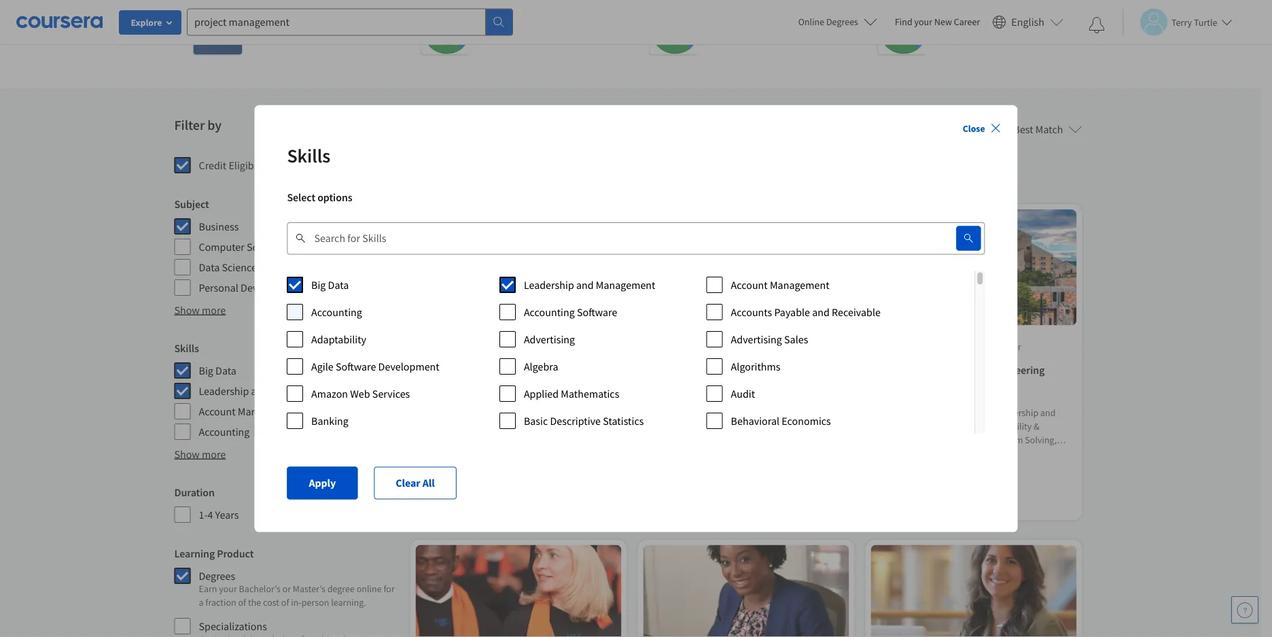 Task type: locate. For each thing, give the bounding box(es) containing it.
your inside earn your bachelor's or master's degree online for a fraction of the cost of in-person learning.
[[219, 583, 237, 595]]

1 horizontal spatial account management
[[732, 278, 830, 291]]

by for filter
[[207, 117, 222, 134]]

data science
[[199, 261, 257, 274]]

0 vertical spatial development
[[241, 281, 302, 295]]

executive mba link
[[649, 362, 844, 379]]

executive mba
[[649, 364, 716, 377]]

credit eligible down earn a degree
[[437, 477, 493, 489]]

1 horizontal spatial leadership
[[524, 278, 575, 291]]

duration
[[174, 486, 215, 499]]

0 vertical spatial show more button
[[174, 302, 226, 319]]

1 vertical spatial big
[[199, 364, 213, 378]]

project inside uci project management university of california, irvine
[[270, 6, 299, 19]]

2 horizontal spatial google image
[[879, 6, 928, 55]]

1 vertical spatial account management
[[199, 405, 297, 418]]

0 horizontal spatial leadership and management
[[199, 384, 331, 398]]

accounting up adaptability
[[312, 305, 363, 319]]

uci project management university of california, irvine
[[253, 6, 371, 32]]

master for master of science in management
[[421, 364, 452, 377]]

credit up degree · 1 year at the left bottom of the page
[[437, 477, 462, 489]]

project inside google project management: google
[[512, 6, 542, 19]]

skills dialog
[[255, 105, 1018, 532]]

1 horizontal spatial eligible
[[464, 477, 493, 489]]

earn
[[440, 461, 459, 473], [199, 583, 217, 595]]

university up master of science in management
[[444, 341, 484, 353]]

0 horizontal spatial accounting
[[199, 425, 250, 439]]

0 horizontal spatial advertising
[[524, 332, 576, 346]]

degree inside earn your bachelor's or master's degree online for a fraction of the cost of in-person learning.
[[327, 583, 355, 595]]

1 horizontal spatial leadership and management
[[524, 278, 656, 291]]

engineering down university of colorado boulder
[[921, 364, 977, 377]]

1 vertical spatial leadership
[[199, 384, 249, 398]]

show more for personal development
[[174, 304, 226, 317]]

english
[[1012, 15, 1045, 29]]

2 more from the top
[[202, 448, 226, 461]]

1 horizontal spatial big data
[[312, 278, 349, 291]]

2 engineering from the left
[[990, 364, 1045, 377]]

management
[[301, 6, 355, 19], [773, 6, 827, 19], [1001, 6, 1055, 19], [596, 278, 656, 291], [771, 278, 830, 291], [514, 364, 574, 377], [877, 380, 937, 394], [271, 384, 331, 398], [238, 405, 297, 418]]

leadership and management down agile
[[199, 384, 331, 398]]

0 vertical spatial leadership
[[524, 278, 575, 291]]

0 vertical spatial science
[[247, 240, 282, 254]]

science down computer science
[[222, 261, 257, 274]]

project inside google project management (pt) google
[[741, 6, 771, 19]]

university down the "uci"
[[253, 20, 293, 32]]

4 project from the left
[[969, 6, 999, 19]]

management:
[[544, 6, 601, 19]]

university
[[253, 20, 293, 32], [444, 341, 484, 353], [900, 341, 940, 353]]

applied
[[524, 387, 559, 400]]

university of california, irvine image
[[193, 6, 242, 55]]

leadership and management
[[524, 278, 656, 291], [199, 384, 331, 398]]

sales
[[785, 332, 809, 346]]

by right 'sort'
[[998, 123, 1009, 136]]

university for master of engineering in engineering management
[[900, 341, 940, 353]]

show down personal
[[174, 304, 200, 317]]

colorado
[[952, 341, 988, 353]]

accounting up duration
[[199, 425, 250, 439]]

1 horizontal spatial earn
[[440, 461, 459, 473]]

clear
[[396, 476, 421, 490]]

credit
[[199, 159, 227, 172], [437, 477, 462, 489]]

software up "champaign"
[[577, 305, 618, 319]]

and
[[577, 278, 594, 291], [813, 305, 830, 319], [251, 384, 269, 398]]

science down illinois
[[466, 364, 501, 377]]

years
[[215, 508, 239, 522]]

earn inside earn your bachelor's or master's degree online for a fraction of the cost of in-person learning.
[[199, 583, 217, 595]]

0 horizontal spatial leadership
[[199, 384, 249, 398]]

0 vertical spatial show more
[[174, 304, 226, 317]]

2 google image from the left
[[650, 6, 699, 55]]

0 vertical spatial earn
[[440, 461, 459, 473]]

0 horizontal spatial big
[[199, 364, 213, 378]]

skills inside skills dialog
[[287, 143, 331, 167]]

1 vertical spatial eligible
[[464, 477, 493, 489]]

0 horizontal spatial your
[[219, 583, 237, 595]]

select
[[287, 191, 316, 204]]

science
[[247, 240, 282, 254], [222, 261, 257, 274], [466, 364, 501, 377]]

0 vertical spatial big
[[312, 278, 326, 291]]

1 vertical spatial skills
[[174, 342, 199, 355]]

0 vertical spatial account
[[732, 278, 768, 291]]

your right find
[[915, 16, 933, 28]]

0 horizontal spatial development
[[241, 281, 302, 295]]

0 vertical spatial account management
[[732, 278, 830, 291]]

by right the filter at the top of the page
[[207, 117, 222, 134]]

project
[[270, 6, 299, 19], [512, 6, 542, 19], [741, 6, 771, 19], [969, 6, 999, 19]]

1 horizontal spatial in
[[979, 364, 988, 377]]

0 vertical spatial leadership and management
[[524, 278, 656, 291]]

0 vertical spatial software
[[577, 305, 618, 319]]

learning product group
[[174, 546, 397, 637]]

1 vertical spatial show more
[[174, 448, 226, 461]]

2 show more from the top
[[174, 448, 226, 461]]

2 show more button from the top
[[174, 446, 226, 463]]

coursera image
[[16, 11, 103, 33]]

advertising up algorithms
[[732, 332, 783, 346]]

1 vertical spatial data
[[328, 278, 349, 291]]

1 horizontal spatial google image
[[650, 6, 699, 55]]

2 vertical spatial data
[[216, 364, 237, 378]]

1 vertical spatial a
[[199, 597, 204, 609]]

1 vertical spatial development
[[379, 359, 440, 373]]

1 in from the left
[[503, 364, 512, 377]]

0 vertical spatial eligible
[[229, 159, 262, 172]]

0 horizontal spatial by
[[207, 117, 222, 134]]

0 horizontal spatial big data
[[199, 364, 237, 378]]

credit down filter by
[[199, 159, 227, 172]]

at
[[524, 341, 532, 353]]

show up duration
[[174, 448, 200, 461]]

big data
[[312, 278, 349, 291], [199, 364, 237, 378]]

0 vertical spatial big data
[[312, 278, 349, 291]]

google project management (pt) google
[[710, 6, 827, 46]]

1 horizontal spatial development
[[379, 359, 440, 373]]

:
[[715, 390, 718, 402]]

1 show from the top
[[174, 304, 200, 317]]

find
[[895, 16, 913, 28]]

1 vertical spatial account
[[199, 405, 236, 418]]

payable
[[775, 305, 811, 319]]

duration group
[[174, 484, 397, 524]]

science for computer science
[[247, 240, 282, 254]]

1 project from the left
[[270, 6, 299, 19]]

1 more from the top
[[202, 304, 226, 317]]

project for (pt)
[[741, 6, 771, 19]]

eligible up business
[[229, 159, 262, 172]]

0 vertical spatial skills
[[287, 143, 331, 167]]

in down illinois
[[503, 364, 512, 377]]

2 vertical spatial skills
[[649, 390, 671, 402]]

2 show from the top
[[174, 448, 200, 461]]

management inside uci project management university of california, irvine
[[301, 6, 355, 19]]

urbana-
[[534, 341, 567, 353]]

master inside master of engineering in engineering management
[[877, 364, 908, 377]]

0 horizontal spatial university
[[253, 20, 293, 32]]

0 horizontal spatial master
[[421, 364, 452, 377]]

eligible down earn a degree
[[464, 477, 493, 489]]

university of illinois at urbana-champaign
[[444, 341, 612, 353]]

more for accounting
[[202, 448, 226, 461]]

0 vertical spatial show
[[174, 304, 200, 317]]

learning product
[[174, 547, 254, 561]]

show more button up duration
[[174, 446, 226, 463]]

0 horizontal spatial engineering
[[921, 364, 977, 377]]

1 horizontal spatial by
[[998, 123, 1009, 136]]

show
[[174, 304, 200, 317], [174, 448, 200, 461]]

show more up duration
[[174, 448, 226, 461]]

algebra
[[524, 359, 559, 373]]

a left "fraction"
[[199, 597, 204, 609]]

agile
[[312, 359, 334, 373]]

project for (de)
[[969, 6, 999, 19]]

0 vertical spatial credit eligible
[[199, 159, 262, 172]]

development inside select skills options element
[[379, 359, 440, 373]]

show more button down personal
[[174, 302, 226, 319]]

2 advertising from the left
[[732, 332, 783, 346]]

degree · 1 year
[[421, 497, 479, 509]]

2 horizontal spatial university
[[900, 341, 940, 353]]

1 vertical spatial more
[[202, 448, 226, 461]]

close
[[963, 122, 986, 134]]

account
[[732, 278, 768, 291], [199, 405, 236, 418]]

0 vertical spatial degree
[[467, 461, 495, 473]]

1 horizontal spatial degree
[[467, 461, 495, 473]]

skills inside skills group
[[174, 342, 199, 355]]

engineering down boulder
[[990, 364, 1045, 377]]

development down data science
[[241, 281, 302, 295]]

0 horizontal spatial skills
[[174, 342, 199, 355]]

show for personal development
[[174, 304, 200, 317]]

1 show more from the top
[[174, 304, 226, 317]]

select options
[[287, 191, 353, 204]]

credit eligible down filter by
[[199, 159, 262, 172]]

adaptability
[[312, 332, 367, 346]]

leadership and management inside skills group
[[199, 384, 331, 398]]

1 horizontal spatial university
[[444, 341, 484, 353]]

1 vertical spatial credit eligible
[[437, 477, 493, 489]]

development up services
[[379, 359, 440, 373]]

1 horizontal spatial master
[[877, 364, 908, 377]]

0 horizontal spatial credit
[[199, 159, 227, 172]]

1 horizontal spatial software
[[577, 305, 618, 319]]

project inside google project management (de) google
[[969, 6, 999, 19]]

software up web
[[336, 359, 376, 373]]

0 horizontal spatial and
[[251, 384, 269, 398]]

advertising up algebra
[[524, 332, 576, 346]]

or
[[283, 583, 291, 595]]

1 vertical spatial earn
[[199, 583, 217, 595]]

0 horizontal spatial google image
[[422, 6, 471, 55]]

google image for (pt)
[[650, 6, 699, 55]]

degree up learning.
[[327, 583, 355, 595]]

1 horizontal spatial credit
[[437, 477, 462, 489]]

skills
[[287, 143, 331, 167], [174, 342, 199, 355], [649, 390, 671, 402]]

personal development
[[199, 281, 302, 295]]

earn for earn your bachelor's or master's degree online for a fraction of the cost of in-person learning.
[[199, 583, 217, 595]]

search image
[[964, 233, 975, 244]]

of inside uci project management university of california, irvine
[[295, 20, 303, 32]]

university left "colorado"
[[900, 341, 940, 353]]

sort
[[976, 123, 996, 136]]

0 horizontal spatial account management
[[199, 405, 297, 418]]

online
[[357, 583, 382, 595]]

2 vertical spatial and
[[251, 384, 269, 398]]

1 horizontal spatial accounting
[[312, 305, 363, 319]]

leadership
[[524, 278, 575, 291], [199, 384, 249, 398]]

google image
[[422, 6, 471, 55], [650, 6, 699, 55], [879, 6, 928, 55]]

science up data science
[[247, 240, 282, 254]]

0 vertical spatial your
[[915, 16, 933, 28]]

1 horizontal spatial your
[[915, 16, 933, 28]]

credit eligible
[[199, 159, 262, 172], [437, 477, 493, 489]]

degree up year
[[467, 461, 495, 473]]

1 horizontal spatial and
[[577, 278, 594, 291]]

1 show more button from the top
[[174, 302, 226, 319]]

earn up "fraction"
[[199, 583, 217, 595]]

0 horizontal spatial account
[[199, 405, 236, 418]]

close button
[[958, 116, 1007, 140]]

in inside master of engineering in engineering management
[[979, 364, 988, 377]]

0 horizontal spatial a
[[199, 597, 204, 609]]

development inside "subject" group
[[241, 281, 302, 295]]

learning.
[[331, 597, 366, 609]]

2 vertical spatial science
[[466, 364, 501, 377]]

university of colorado boulder
[[900, 341, 1022, 353]]

3 google image from the left
[[879, 6, 928, 55]]

bachelor's
[[239, 583, 281, 595]]

1 vertical spatial software
[[336, 359, 376, 373]]

management inside google project management (de) google
[[1001, 6, 1055, 19]]

select skills options element
[[287, 271, 986, 434]]

0 horizontal spatial degree
[[327, 583, 355, 595]]

2 horizontal spatial and
[[813, 305, 830, 319]]

basic descriptive statistics
[[524, 414, 644, 427]]

2 in from the left
[[979, 364, 988, 377]]

1 horizontal spatial advertising
[[732, 332, 783, 346]]

1
[[455, 497, 460, 509]]

in
[[503, 364, 512, 377], [979, 364, 988, 377]]

0 horizontal spatial software
[[336, 359, 376, 373]]

more for personal development
[[202, 304, 226, 317]]

show notifications image
[[1089, 17, 1105, 33]]

a up year
[[460, 461, 465, 473]]

accounting up 'urbana-'
[[524, 305, 575, 319]]

degree
[[467, 461, 495, 473], [327, 583, 355, 595]]

accounting
[[312, 305, 363, 319], [524, 305, 575, 319], [199, 425, 250, 439]]

the
[[248, 597, 261, 609]]

0 horizontal spatial in
[[503, 364, 512, 377]]

0 vertical spatial and
[[577, 278, 594, 291]]

1 horizontal spatial credit eligible
[[437, 477, 493, 489]]

of
[[295, 20, 303, 32], [486, 341, 494, 353], [942, 341, 950, 353], [454, 364, 464, 377], [910, 364, 919, 377], [238, 597, 246, 609], [281, 597, 289, 609]]

eligible
[[229, 159, 262, 172], [464, 477, 493, 489]]

big data inside skills group
[[199, 364, 237, 378]]

university for master of science in management
[[444, 341, 484, 353]]

1 vertical spatial degree
[[327, 583, 355, 595]]

big
[[312, 278, 326, 291], [199, 364, 213, 378]]

big inside skills group
[[199, 364, 213, 378]]

your for earn
[[219, 583, 237, 595]]

1 horizontal spatial engineering
[[990, 364, 1045, 377]]

earn up degree · 1 year at the left bottom of the page
[[440, 461, 459, 473]]

master
[[421, 364, 452, 377], [877, 364, 908, 377]]

1 vertical spatial science
[[222, 261, 257, 274]]

your up "fraction"
[[219, 583, 237, 595]]

·
[[451, 497, 453, 509]]

1 horizontal spatial skills
[[287, 143, 331, 167]]

None search field
[[187, 8, 513, 36]]

fraction
[[206, 597, 236, 609]]

show more down personal
[[174, 304, 226, 317]]

1 vertical spatial show more button
[[174, 446, 226, 463]]

1 vertical spatial leadership and management
[[199, 384, 331, 398]]

advertising for advertising
[[524, 332, 576, 346]]

2 project from the left
[[512, 6, 542, 19]]

1 horizontal spatial account
[[732, 278, 768, 291]]

1 horizontal spatial big
[[312, 278, 326, 291]]

2 master from the left
[[877, 364, 908, 377]]

engineering
[[921, 364, 977, 377], [990, 364, 1045, 377]]

1 vertical spatial credit
[[437, 477, 462, 489]]

your
[[915, 16, 933, 28], [219, 583, 237, 595]]

0 horizontal spatial earn
[[199, 583, 217, 595]]

all
[[423, 476, 435, 490]]

advertising
[[524, 332, 576, 346], [732, 332, 783, 346]]

product
[[217, 547, 254, 561]]

leadership and management up accounting software
[[524, 278, 656, 291]]

1 master from the left
[[421, 364, 452, 377]]

in down "colorado"
[[979, 364, 988, 377]]

data inside select skills options element
[[328, 278, 349, 291]]

management inside master of engineering in engineering management
[[877, 380, 937, 394]]

3 project from the left
[[741, 6, 771, 19]]

1 google image from the left
[[422, 6, 471, 55]]

gain
[[698, 390, 715, 402]]

more down personal
[[202, 304, 226, 317]]

master for master of engineering in engineering management
[[877, 364, 908, 377]]

1 vertical spatial big data
[[199, 364, 237, 378]]

0 vertical spatial more
[[202, 304, 226, 317]]

advertising sales
[[732, 332, 809, 346]]

more up duration
[[202, 448, 226, 461]]

1 advertising from the left
[[524, 332, 576, 346]]

data
[[199, 261, 220, 274], [328, 278, 349, 291], [216, 364, 237, 378]]



Task type: vqa. For each thing, say whether or not it's contained in the screenshot.
What do you want to learn? text field at the top of the page
no



Task type: describe. For each thing, give the bounding box(es) containing it.
project for google
[[512, 6, 542, 19]]

advertising for advertising sales
[[732, 332, 783, 346]]

(pt)
[[710, 20, 727, 32]]

earn a degree
[[440, 461, 495, 473]]

year
[[462, 497, 479, 509]]

receivable
[[833, 305, 881, 319]]

2 horizontal spatial accounting
[[524, 305, 575, 319]]

data inside "subject" group
[[199, 261, 220, 274]]

cost
[[263, 597, 279, 609]]

options
[[318, 191, 353, 204]]

irvine
[[348, 20, 371, 32]]

master of science in management link
[[421, 362, 616, 379]]

your for find
[[915, 16, 933, 28]]

university inside uci project management university of california, irvine
[[253, 20, 293, 32]]

web
[[351, 387, 371, 400]]

filter
[[174, 117, 205, 134]]

services
[[373, 387, 410, 400]]

filter by
[[174, 117, 222, 134]]

0 horizontal spatial credit eligible
[[199, 159, 262, 172]]

english button
[[987, 0, 1069, 44]]

earn your bachelor's or master's degree online for a fraction of the cost of in-person learning.
[[199, 583, 395, 609]]

show more for accounting
[[174, 448, 226, 461]]

find your new career
[[895, 16, 981, 28]]

you'll
[[673, 390, 696, 402]]

accounts payable and receivable
[[732, 305, 881, 319]]

find your new career link
[[889, 14, 987, 31]]

leadership and management inside select skills options element
[[524, 278, 656, 291]]

applied mathematics
[[524, 387, 620, 400]]

accounting inside skills group
[[199, 425, 250, 439]]

earn for earn a degree
[[440, 461, 459, 473]]

apply
[[309, 476, 336, 490]]

basic
[[524, 414, 548, 427]]

1 horizontal spatial a
[[460, 461, 465, 473]]

science for data science
[[222, 261, 257, 274]]

in for engineering
[[979, 364, 988, 377]]

account management inside skills group
[[199, 405, 297, 418]]

and inside skills group
[[251, 384, 269, 398]]

statistics
[[603, 414, 644, 427]]

0 vertical spatial credit
[[199, 159, 227, 172]]

california,
[[305, 20, 346, 32]]

master's
[[293, 583, 326, 595]]

behavioral
[[732, 414, 780, 427]]

account management inside select skills options element
[[732, 278, 830, 291]]

personal
[[199, 281, 239, 295]]

management inside master of science in management link
[[514, 364, 574, 377]]

(de)
[[939, 20, 956, 32]]

1 engineering from the left
[[921, 364, 977, 377]]

software for accounting
[[577, 305, 618, 319]]

business
[[199, 220, 239, 234]]

project for university
[[270, 6, 299, 19]]

big data inside select skills options element
[[312, 278, 349, 291]]

descriptive
[[551, 414, 601, 427]]

roorkee
[[684, 341, 717, 353]]

0 horizontal spatial eligible
[[229, 159, 262, 172]]

for
[[384, 583, 395, 595]]

new
[[935, 16, 953, 28]]

clear all button
[[374, 467, 457, 499]]

4
[[208, 508, 213, 522]]

agile software development
[[312, 359, 440, 373]]

google project management (de) google
[[939, 6, 1055, 46]]

by for sort
[[998, 123, 1009, 136]]

boulder
[[990, 341, 1022, 353]]

google image for (de)
[[879, 6, 928, 55]]

learning
[[174, 547, 215, 561]]

data inside skills group
[[216, 364, 237, 378]]

career
[[954, 16, 981, 28]]

economics
[[782, 414, 832, 427]]

show for accounting
[[174, 448, 200, 461]]

master of engineering in engineering management
[[877, 364, 1045, 394]]

match
[[1036, 123, 1064, 136]]

mba
[[695, 364, 716, 377]]

subject group
[[174, 196, 397, 297]]

skills you'll gain :
[[649, 390, 720, 402]]

accounting software
[[524, 305, 618, 319]]

help center image
[[1237, 602, 1254, 618]]

leadership inside skills group
[[199, 384, 249, 398]]

account inside skills group
[[199, 405, 236, 418]]

person
[[302, 597, 329, 609]]

1-4 years
[[199, 508, 239, 522]]

Search by keyword search field
[[314, 222, 924, 255]]

degrees
[[199, 569, 235, 583]]

uci
[[253, 6, 268, 19]]

master of engineering in engineering management link
[[877, 362, 1072, 395]]

illinois
[[496, 341, 523, 353]]

leadership inside select skills options element
[[524, 278, 575, 291]]

google image for google
[[422, 6, 471, 55]]

account inside select skills options element
[[732, 278, 768, 291]]

show more button for personal development
[[174, 302, 226, 319]]

audit
[[732, 387, 756, 400]]

master of science in management
[[421, 364, 574, 377]]

iit roorkee
[[672, 341, 717, 353]]

amazon
[[312, 387, 348, 400]]

of inside master of engineering in engineering management
[[910, 364, 919, 377]]

management inside google project management (pt) google
[[773, 6, 827, 19]]

2 horizontal spatial skills
[[649, 390, 671, 402]]

sort by best match
[[976, 123, 1064, 136]]

champaign
[[567, 341, 612, 353]]

in for management
[[503, 364, 512, 377]]

skills group
[[174, 340, 397, 441]]

a inside earn your bachelor's or master's degree online for a fraction of the cost of in-person learning.
[[199, 597, 204, 609]]

computer
[[199, 240, 245, 254]]

software for agile
[[336, 359, 376, 373]]

show more button for accounting
[[174, 446, 226, 463]]

banking
[[312, 414, 349, 427]]

accounts
[[732, 305, 773, 319]]

degree
[[421, 497, 449, 509]]

best
[[1014, 123, 1034, 136]]

amazon web services
[[312, 387, 410, 400]]

mathematics
[[561, 387, 620, 400]]

computer science
[[199, 240, 282, 254]]

big inside select skills options element
[[312, 278, 326, 291]]

specializations
[[199, 620, 267, 633]]

1 vertical spatial and
[[813, 305, 830, 319]]

subject
[[174, 198, 209, 211]]

apply button
[[287, 467, 358, 499]]

iit
[[672, 341, 682, 353]]

of inside master of science in management link
[[454, 364, 464, 377]]



